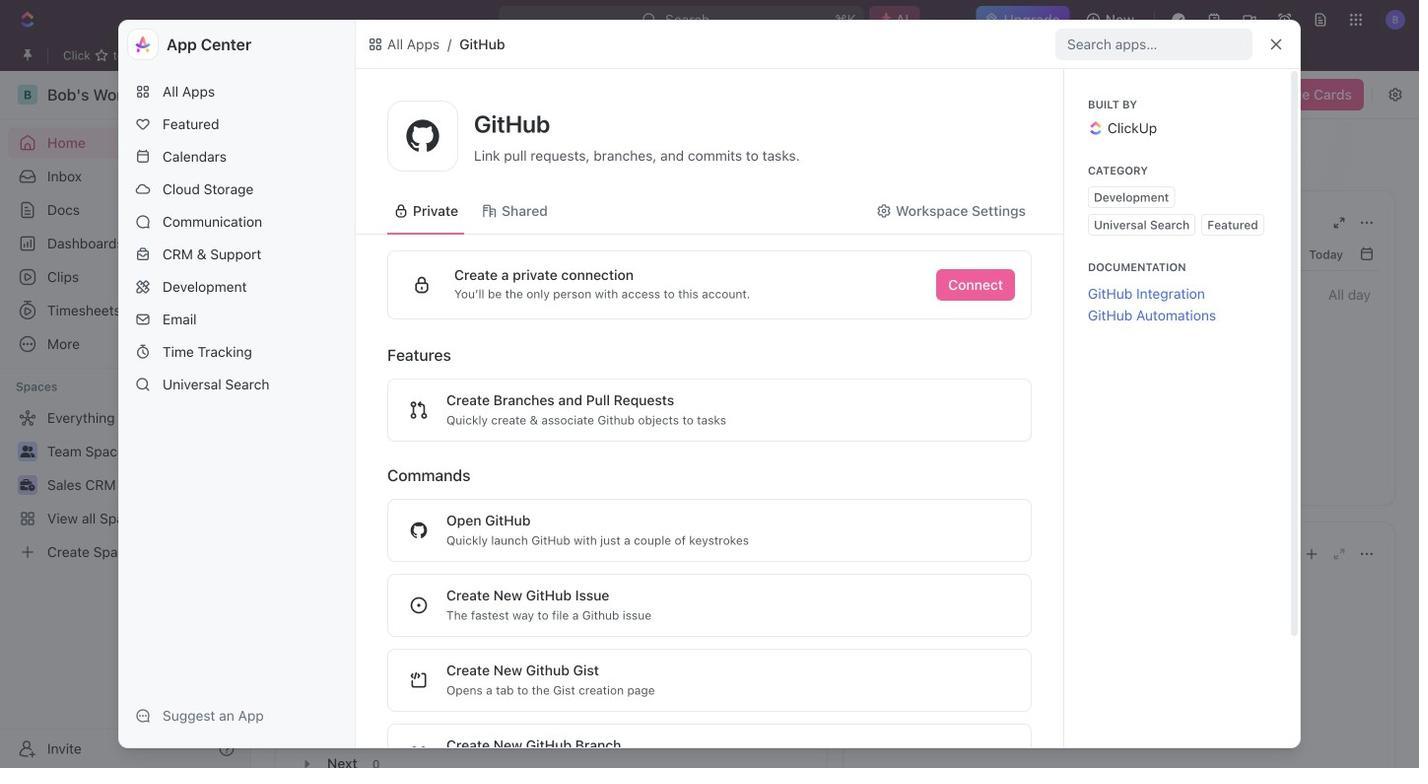 Task type: vqa. For each thing, say whether or not it's contained in the screenshot.
alert
no



Task type: locate. For each thing, give the bounding box(es) containing it.
tree inside sidebar navigation
[[8, 402, 243, 568]]

tree
[[8, 402, 243, 568]]

sidebar navigation
[[0, 71, 251, 768]]

dialog
[[118, 20, 1301, 768]]

0 horizontal spatial xr6e7 image
[[393, 203, 409, 219]]

1 horizontal spatial xr6e7 image
[[482, 203, 498, 219]]

xr6e7 image
[[393, 203, 409, 219], [482, 203, 498, 219]]

akvyc image
[[368, 36, 384, 52]]

1 xr6e7 image from the left
[[393, 203, 409, 219]]

tab list
[[296, 570, 807, 618]]



Task type: describe. For each thing, give the bounding box(es) containing it.
2 xr6e7 image from the left
[[482, 203, 498, 219]]

xr6e7 image
[[876, 203, 892, 219]]

Search apps… field
[[1068, 33, 1245, 56]]



